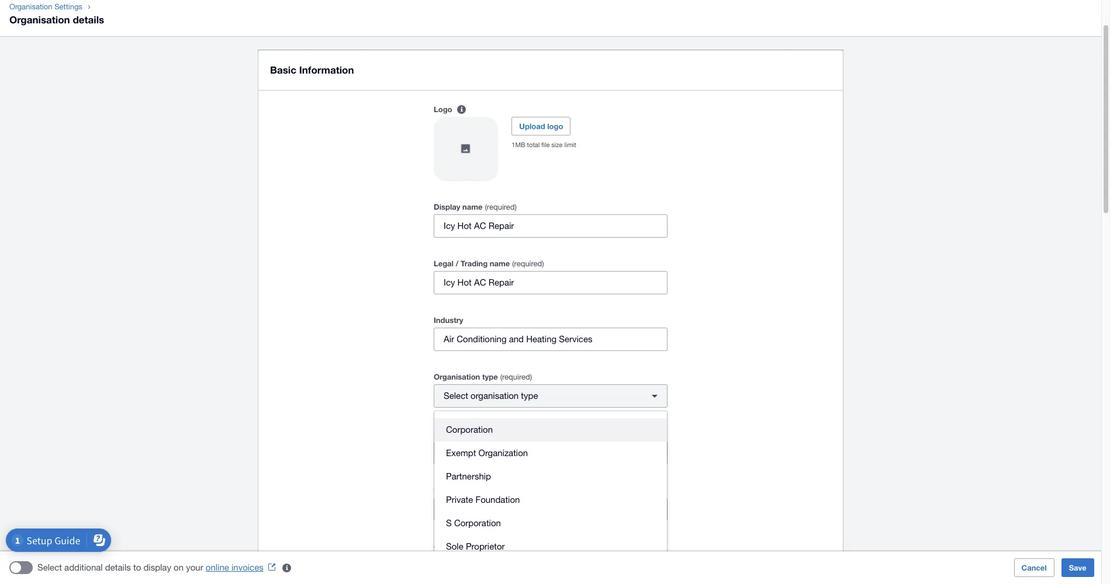 Task type: locate. For each thing, give the bounding box(es) containing it.
employer identification number (ein)
[[434, 486, 569, 495]]

corporation inside s corporation button
[[454, 519, 501, 529]]

limit
[[565, 142, 577, 149]]

number up business registration number text box
[[515, 429, 544, 439]]

select
[[444, 391, 468, 401], [37, 563, 62, 573]]

details down settings
[[73, 13, 104, 26]]

organisation inside organisation settings link
[[9, 2, 52, 11]]

name right display
[[463, 202, 483, 212]]

number
[[515, 429, 544, 439], [520, 486, 549, 495]]

cancel button
[[1015, 559, 1055, 578]]

more information about logo requirements image
[[450, 98, 473, 121]]

total
[[527, 142, 540, 149]]

0 horizontal spatial name
[[463, 202, 483, 212]]

employer
[[434, 486, 468, 495]]

0 horizontal spatial select
[[37, 563, 62, 573]]

0 vertical spatial (required)
[[485, 203, 517, 212]]

file
[[542, 142, 550, 149]]

organisation
[[9, 2, 52, 11], [9, 13, 70, 26], [434, 373, 480, 382], [434, 543, 480, 552]]

select left "additional"
[[37, 563, 62, 573]]

registration
[[469, 429, 513, 439]]

private foundation
[[446, 495, 520, 505]]

corporation button
[[435, 419, 667, 442]]

partnership
[[446, 472, 491, 482]]

select inside popup button
[[444, 391, 468, 401]]

sole proprietor button
[[435, 536, 667, 559]]

name right trading at the top of the page
[[490, 259, 510, 268]]

corporation up sole proprietor on the left of the page
[[454, 519, 501, 529]]

invoices
[[232, 563, 264, 573]]

select additional details to display on your online invoices
[[37, 563, 264, 573]]

0 vertical spatial corporation
[[446, 425, 493, 435]]

1 vertical spatial type
[[521, 391, 538, 401]]

(ein)
[[551, 486, 569, 495]]

s corporation button
[[435, 512, 667, 536]]

basic
[[270, 64, 297, 76]]

1 vertical spatial corporation
[[454, 519, 501, 529]]

1 vertical spatial details
[[105, 563, 131, 573]]

organisation for organisation details
[[9, 13, 70, 26]]

cancel
[[1022, 564, 1047, 573]]

organization
[[479, 449, 528, 459]]

s
[[446, 519, 452, 529]]

business registration number
[[434, 429, 544, 439]]

1 vertical spatial select
[[37, 563, 62, 573]]

(required) up organisation
[[500, 373, 532, 382]]

s corporation
[[446, 519, 501, 529]]

0 horizontal spatial details
[[73, 13, 104, 26]]

online invoices link
[[206, 563, 280, 573]]

organisation for organisation description
[[434, 543, 480, 552]]

legal
[[434, 259, 454, 268]]

(required) up name as it appears in xero text field
[[485, 203, 517, 212]]

corporation up the exempt
[[446, 425, 493, 435]]

1 horizontal spatial type
[[521, 391, 538, 401]]

0 horizontal spatial type
[[482, 373, 498, 382]]

details
[[73, 13, 104, 26], [105, 563, 131, 573]]

type right organisation
[[521, 391, 538, 401]]

0 vertical spatial type
[[482, 373, 498, 382]]

details left to
[[105, 563, 131, 573]]

1 vertical spatial number
[[520, 486, 549, 495]]

list box containing corporation
[[435, 412, 667, 566]]

1 vertical spatial name
[[490, 259, 510, 268]]

organisation settings link
[[5, 1, 87, 13]]

display
[[434, 202, 461, 212]]

type up select organisation type
[[482, 373, 498, 382]]

name
[[463, 202, 483, 212], [490, 259, 510, 268]]

0 vertical spatial select
[[444, 391, 468, 401]]

Business Registration Number text field
[[435, 442, 667, 464]]

(required) up official name to appear on documents 'text field'
[[512, 260, 544, 268]]

display name (required)
[[434, 202, 517, 212]]

0 vertical spatial details
[[73, 13, 104, 26]]

upload
[[520, 122, 545, 131]]

(required) inside organisation type (required)
[[500, 373, 532, 382]]

1 horizontal spatial select
[[444, 391, 468, 401]]

list box
[[435, 412, 667, 566]]

corporation
[[446, 425, 493, 435], [454, 519, 501, 529]]

(required)
[[485, 203, 517, 212], [512, 260, 544, 268], [500, 373, 532, 382]]

1mb
[[512, 142, 526, 149]]

organisation up organisation details
[[9, 2, 52, 11]]

number for identification
[[520, 486, 549, 495]]

on
[[174, 563, 184, 573]]

private
[[446, 495, 473, 505]]

Official name to appear on documents text field
[[435, 272, 667, 294]]

save button
[[1062, 559, 1095, 578]]

description
[[482, 543, 523, 552]]

organisation down organisation settings link
[[9, 13, 70, 26]]

type
[[482, 373, 498, 382], [521, 391, 538, 401]]

foundation
[[476, 495, 520, 505]]

private foundation button
[[435, 489, 667, 512]]

group
[[435, 412, 667, 566]]

select down organisation type (required)
[[444, 391, 468, 401]]

Industry field
[[435, 329, 667, 351]]

settings
[[54, 2, 82, 11]]

(required) inside display name (required)
[[485, 203, 517, 212]]

organisation type (required)
[[434, 373, 532, 382]]

organisation up select organisation type
[[434, 373, 480, 382]]

number left (ein)
[[520, 486, 549, 495]]

display
[[144, 563, 171, 573]]

industry
[[434, 316, 464, 325]]

organisation down s
[[434, 543, 480, 552]]

organisation
[[471, 391, 519, 401]]

0 vertical spatial number
[[515, 429, 544, 439]]

2 vertical spatial (required)
[[500, 373, 532, 382]]

to
[[133, 563, 141, 573]]

1 vertical spatial (required)
[[512, 260, 544, 268]]

(required) inside legal / trading name (required)
[[512, 260, 544, 268]]

1 horizontal spatial details
[[105, 563, 131, 573]]



Task type: describe. For each thing, give the bounding box(es) containing it.
select organisation type button
[[434, 385, 668, 408]]

size
[[552, 142, 563, 149]]

corporation inside corporation button
[[446, 425, 493, 435]]

organisation details
[[9, 13, 104, 26]]

logo
[[548, 122, 563, 131]]

organisation for organisation settings
[[9, 2, 52, 11]]

Name as it appears in Xero text field
[[435, 215, 667, 237]]

1mb total file size limit
[[512, 142, 577, 149]]

organisation description
[[434, 543, 523, 552]]

type inside popup button
[[521, 391, 538, 401]]

sole proprietor
[[446, 542, 505, 552]]

/
[[456, 259, 459, 268]]

basic information
[[270, 64, 354, 76]]

save
[[1070, 564, 1087, 573]]

group containing corporation
[[435, 412, 667, 566]]

(required) for organisation type
[[500, 373, 532, 382]]

trading
[[461, 259, 488, 268]]

additional
[[64, 563, 103, 573]]

1 horizontal spatial name
[[490, 259, 510, 268]]

online
[[206, 563, 229, 573]]

logo
[[434, 105, 452, 114]]

exempt organization
[[446, 449, 528, 459]]

upload logo button
[[512, 117, 571, 136]]

exempt
[[446, 449, 476, 459]]

exempt organization button
[[435, 442, 667, 466]]

select organisation type
[[444, 391, 538, 401]]

(required) for display name
[[485, 203, 517, 212]]

organisation for organisation type (required)
[[434, 373, 480, 382]]

proprietor
[[466, 542, 505, 552]]

partnership button
[[435, 466, 667, 489]]

identification
[[470, 486, 518, 495]]

organisation's current logo image image
[[434, 117, 498, 181]]

sole
[[446, 542, 464, 552]]

additional information image
[[275, 557, 299, 580]]

organisation settings
[[9, 2, 82, 11]]

select for select organisation type
[[444, 391, 468, 401]]

0 vertical spatial name
[[463, 202, 483, 212]]

upload logo
[[520, 122, 563, 131]]

Employer Identification Number (EIN) text field
[[435, 499, 667, 521]]

business
[[434, 429, 467, 439]]

number for registration
[[515, 429, 544, 439]]

legal / trading name (required)
[[434, 259, 544, 268]]

your
[[186, 563, 203, 573]]

information
[[299, 64, 354, 76]]

select for select additional details to display on your online invoices
[[37, 563, 62, 573]]



Task type: vqa. For each thing, say whether or not it's contained in the screenshot.
Industry
yes



